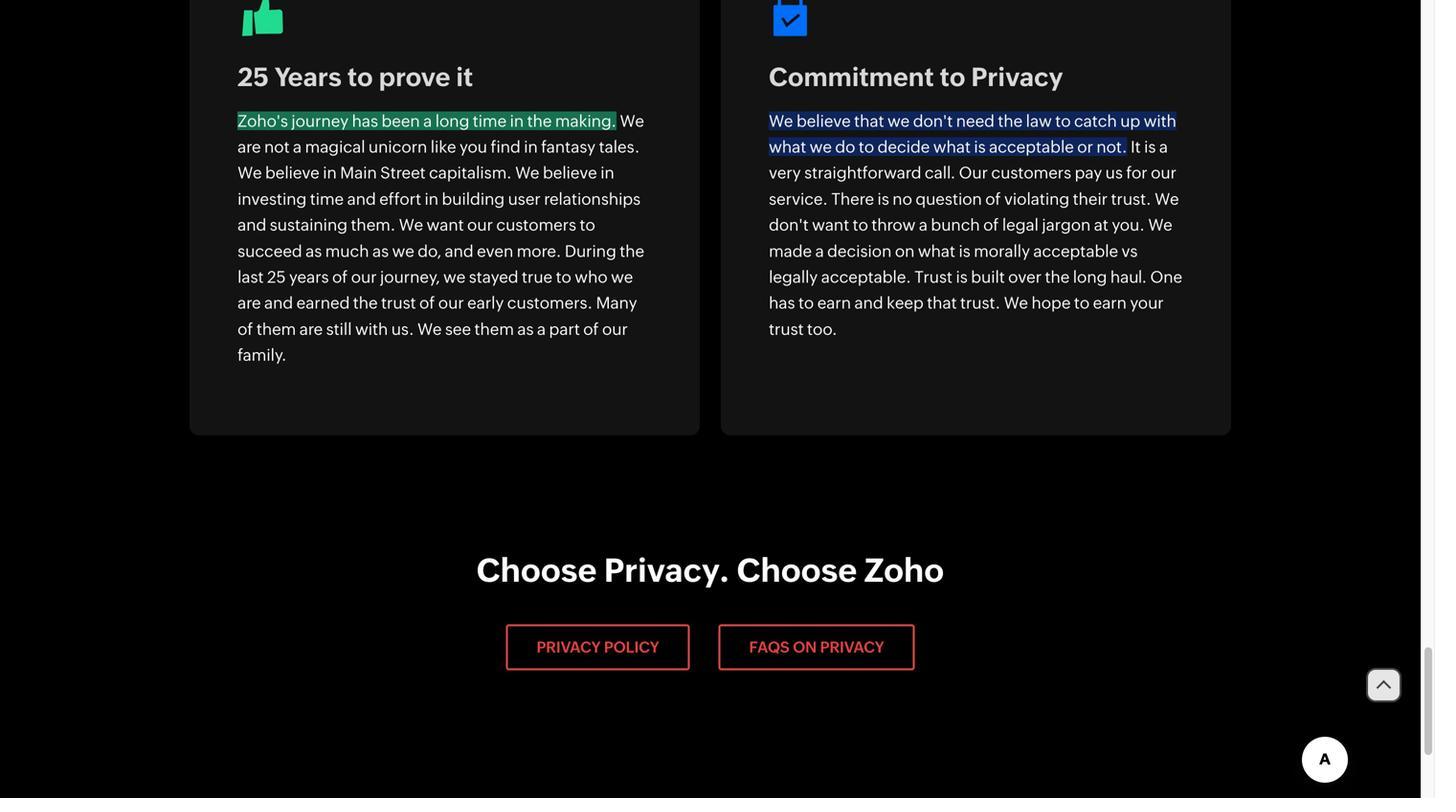 Task type: vqa. For each thing, say whether or not it's contained in the screenshot.
the up
yes



Task type: locate. For each thing, give the bounding box(es) containing it.
with inside 'we are not a magical unicorn like you find in fantasy tales. we believe in main street capitalism. we believe in investing time and effort in building user relationships and sustaining them. we want our customers to succeed as much as we do, and even more. during the last 25 years of our journey, we stayed true to who we are and earned the trust of our early customers. many of them are still with us. we see them as a part of our family.'
[[355, 320, 388, 339]]

them
[[257, 320, 296, 339], [475, 320, 514, 339]]

privacy inside faqs on privacy link
[[821, 639, 885, 656]]

and
[[347, 190, 376, 208], [238, 216, 267, 234], [445, 242, 474, 260], [264, 294, 293, 312], [855, 294, 884, 312]]

and down acceptable.
[[855, 294, 884, 312]]

a right made
[[816, 242, 825, 260]]

customers up violating
[[992, 164, 1072, 182]]

want down there
[[812, 216, 850, 234]]

2 want from the left
[[812, 216, 850, 234]]

1 choose from the left
[[477, 552, 597, 589]]

privacy left policy at the bottom of page
[[537, 639, 601, 656]]

of
[[986, 190, 1002, 208], [984, 216, 1000, 234], [332, 268, 348, 286], [420, 294, 435, 312], [238, 320, 253, 339], [584, 320, 599, 339]]

1 vertical spatial time
[[310, 190, 344, 208]]

long left haul.
[[1074, 268, 1108, 286]]

made
[[769, 242, 812, 260]]

a right not
[[293, 138, 302, 156]]

0 vertical spatial acceptable
[[990, 138, 1075, 156]]

sustaining
[[270, 216, 348, 234]]

1 horizontal spatial with
[[1144, 111, 1177, 130]]

has left been
[[352, 111, 378, 130]]

jargon
[[1043, 216, 1091, 234]]

choose
[[477, 552, 597, 589], [737, 552, 858, 589]]

believe down fantasy
[[543, 164, 598, 182]]

0 horizontal spatial with
[[355, 320, 388, 339]]

or
[[1078, 138, 1094, 156]]

that inside 'it is a very straightforward call. our customers pay us for our service. there is no question of violating their trust. we don't want to throw a bunch of legal jargon at you. we made a decision on what is morally acceptable vs legally acceptable. trust is built over the long haul. one has to earn and keep that trust. we hope to earn your trust too.'
[[927, 294, 958, 312]]

in up find
[[510, 111, 524, 130]]

to right "true"
[[556, 268, 572, 286]]

0 vertical spatial with
[[1144, 111, 1177, 130]]

are left not
[[238, 138, 261, 156]]

0 horizontal spatial choose
[[477, 552, 597, 589]]

1 vertical spatial don't
[[769, 216, 809, 234]]

our right for
[[1152, 164, 1177, 182]]

1 horizontal spatial customers
[[992, 164, 1072, 182]]

0 horizontal spatial don't
[[769, 216, 809, 234]]

don't up 'decide'
[[914, 111, 953, 130]]

on down the "throw"
[[895, 242, 915, 260]]

are down 'last' at the top
[[238, 294, 261, 312]]

our inside 'it is a very straightforward call. our customers pay us for our service. there is no question of violating their trust. we don't want to throw a bunch of legal jargon at you. we made a decision on what is morally acceptable vs legally acceptable. trust is built over the long haul. one has to earn and keep that trust. we hope to earn your trust too.'
[[1152, 164, 1177, 182]]

privacy
[[972, 62, 1064, 92], [537, 639, 601, 656], [821, 639, 885, 656]]

25 right 'last' at the top
[[267, 268, 286, 286]]

0 horizontal spatial that
[[855, 111, 885, 130]]

want inside 'it is a very straightforward call. our customers pay us for our service. there is no question of violating their trust. we don't want to throw a bunch of legal jargon at you. we made a decision on what is morally acceptable vs legally acceptable. trust is built over the long haul. one has to earn and keep that trust. we hope to earn your trust too.'
[[812, 216, 850, 234]]

1 vertical spatial long
[[1074, 268, 1108, 286]]

what up call.
[[934, 138, 971, 156]]

on right faqs at the right of page
[[793, 639, 817, 656]]

we
[[888, 111, 910, 130], [810, 138, 832, 156], [392, 242, 415, 260], [444, 268, 466, 286], [611, 268, 634, 286]]

do,
[[418, 242, 442, 260]]

1 want from the left
[[427, 216, 464, 234]]

bunch
[[932, 216, 981, 234]]

the up fantasy
[[527, 111, 552, 130]]

1 vertical spatial trust
[[769, 320, 804, 339]]

1 horizontal spatial believe
[[543, 164, 598, 182]]

our
[[1152, 164, 1177, 182], [468, 216, 493, 234], [351, 268, 377, 286], [439, 294, 464, 312], [603, 320, 628, 339]]

at
[[1095, 216, 1109, 234]]

acceptable inside 'it is a very straightforward call. our customers pay us for our service. there is no question of violating their trust. we don't want to throw a bunch of legal jargon at you. we made a decision on what is morally acceptable vs legally acceptable. trust is built over the long haul. one has to earn and keep that trust. we hope to earn your trust too.'
[[1034, 242, 1119, 260]]

trust up us.
[[381, 294, 416, 312]]

violating
[[1005, 190, 1070, 208]]

0 horizontal spatial them
[[257, 320, 296, 339]]

even
[[477, 242, 514, 260]]

vs
[[1122, 242, 1138, 260]]

see
[[445, 320, 471, 339]]

we inside we believe that we don't need the law to catch up with what we do to decide what is acceptable or not.
[[769, 111, 794, 130]]

long inside 'it is a very straightforward call. our customers pay us for our service. there is no question of violating their trust. we don't want to throw a bunch of legal jargon at you. we made a decision on what is morally acceptable vs legally acceptable. trust is built over the long haul. one has to earn and keep that trust. we hope to earn your trust too.'
[[1074, 268, 1108, 286]]

believe down not
[[265, 164, 320, 182]]

2 horizontal spatial privacy
[[972, 62, 1064, 92]]

don't
[[914, 111, 953, 130], [769, 216, 809, 234]]

we
[[620, 111, 645, 130], [769, 111, 794, 130], [238, 164, 262, 182], [515, 164, 540, 182], [1155, 190, 1180, 208], [399, 216, 424, 234], [1149, 216, 1173, 234], [1004, 294, 1029, 312], [418, 320, 442, 339]]

we are not a magical unicorn like you find in fantasy tales. we believe in main street capitalism. we believe in investing time and effort in building user relationships and sustaining them. we want our customers to succeed as much as we do, and even more. during the last 25 years of our journey, we stayed true to who we are and earned the trust of our early customers. many of them are still with us. we see them as a part of our family.
[[238, 111, 645, 365]]

a right it
[[1160, 138, 1169, 156]]

0 horizontal spatial time
[[310, 190, 344, 208]]

find
[[491, 138, 521, 156]]

street
[[380, 164, 426, 182]]

0 vertical spatial are
[[238, 138, 261, 156]]

a right been
[[424, 111, 432, 130]]

commitment to privacy
[[769, 62, 1064, 92]]

0 horizontal spatial earn
[[818, 294, 852, 312]]

that down the trust
[[927, 294, 958, 312]]

with right up
[[1144, 111, 1177, 130]]

time
[[473, 111, 507, 130], [310, 190, 344, 208]]

us.
[[392, 320, 414, 339]]

no
[[893, 190, 913, 208]]

that inside we believe that we don't need the law to catch up with what we do to decide what is acceptable or not.
[[855, 111, 885, 130]]

time inside 'we are not a magical unicorn like you find in fantasy tales. we believe in main street capitalism. we believe in investing time and effort in building user relationships and sustaining them. we want our customers to succeed as much as we do, and even more. during the last 25 years of our journey, we stayed true to who we are and earned the trust of our early customers. many of them are still with us. we see them as a part of our family.'
[[310, 190, 344, 208]]

throw
[[872, 216, 916, 234]]

with left us.
[[355, 320, 388, 339]]

1 horizontal spatial don't
[[914, 111, 953, 130]]

acceptable down "jargon"
[[1034, 242, 1119, 260]]

want
[[427, 216, 464, 234], [812, 216, 850, 234]]

up
[[1121, 111, 1141, 130]]

1 earn from the left
[[818, 294, 852, 312]]

1 horizontal spatial them
[[475, 320, 514, 339]]

1 horizontal spatial long
[[1074, 268, 1108, 286]]

1 vertical spatial with
[[355, 320, 388, 339]]

0 horizontal spatial long
[[436, 111, 470, 130]]

privacy right faqs at the right of page
[[821, 639, 885, 656]]

with
[[1144, 111, 1177, 130], [355, 320, 388, 339]]

we believe that we don't need the law to catch up with what we do to decide what is acceptable or not.
[[769, 111, 1177, 156]]

2 them from the left
[[475, 320, 514, 339]]

2 horizontal spatial believe
[[797, 111, 851, 130]]

customers
[[992, 164, 1072, 182], [497, 216, 577, 234]]

on
[[895, 242, 915, 260], [793, 639, 817, 656]]

what inside 'it is a very straightforward call. our customers pay us for our service. there is no question of violating their trust. we don't want to throw a bunch of legal jargon at you. we made a decision on what is morally acceptable vs legally acceptable. trust is built over the long haul. one has to earn and keep that trust. we hope to earn your trust too.'
[[919, 242, 956, 260]]

the up hope on the top
[[1046, 268, 1070, 286]]

earn down haul.
[[1094, 294, 1127, 312]]

them.
[[351, 216, 396, 234]]

as up years
[[306, 242, 322, 260]]

1 horizontal spatial has
[[769, 294, 796, 312]]

is left built on the right of page
[[956, 268, 968, 286]]

25
[[238, 62, 269, 92], [267, 268, 286, 286]]

it
[[1131, 138, 1142, 156]]

is left "no"
[[878, 190, 890, 208]]

prove
[[379, 62, 451, 92]]

privacy policy
[[537, 639, 660, 656]]

the
[[527, 111, 552, 130], [999, 111, 1023, 130], [620, 242, 645, 260], [1046, 268, 1070, 286], [353, 294, 378, 312]]

25 up zoho's
[[238, 62, 269, 92]]

don't up made
[[769, 216, 809, 234]]

to right do
[[859, 138, 875, 156]]

1 vertical spatial are
[[238, 294, 261, 312]]

our down much
[[351, 268, 377, 286]]

making.
[[556, 111, 617, 130]]

and up succeed
[[238, 216, 267, 234]]

privacy for commitment to privacy
[[972, 62, 1064, 92]]

trust.
[[1112, 190, 1152, 208], [961, 294, 1001, 312]]

is down the need
[[975, 138, 986, 156]]

1 horizontal spatial want
[[812, 216, 850, 234]]

capitalism.
[[429, 164, 512, 182]]

as down 'customers.'
[[518, 320, 534, 339]]

morally
[[974, 242, 1031, 260]]

time up find
[[473, 111, 507, 130]]

1 horizontal spatial on
[[895, 242, 915, 260]]

0 horizontal spatial trust.
[[961, 294, 1001, 312]]

1 vertical spatial 25
[[267, 268, 286, 286]]

believe up do
[[797, 111, 851, 130]]

acceptable inside we believe that we don't need the law to catch up with what we do to decide what is acceptable or not.
[[990, 138, 1075, 156]]

0 vertical spatial on
[[895, 242, 915, 260]]

acceptable down law
[[990, 138, 1075, 156]]

acceptable
[[990, 138, 1075, 156], [1034, 242, 1119, 260]]

trust. up you.
[[1112, 190, 1152, 208]]

1 vertical spatial has
[[769, 294, 796, 312]]

trust
[[381, 294, 416, 312], [769, 320, 804, 339]]

them down early
[[475, 320, 514, 339]]

policy
[[604, 639, 660, 656]]

your
[[1131, 294, 1165, 312]]

trust. down built on the right of page
[[961, 294, 1001, 312]]

been
[[382, 111, 420, 130]]

with inside we believe that we don't need the law to catch up with what we do to decide what is acceptable or not.
[[1144, 111, 1177, 130]]

as down "them."
[[373, 242, 389, 260]]

1 horizontal spatial earn
[[1094, 294, 1127, 312]]

0 horizontal spatial privacy
[[537, 639, 601, 656]]

earn up the too.
[[818, 294, 852, 312]]

the right during
[[620, 242, 645, 260]]

0 horizontal spatial want
[[427, 216, 464, 234]]

in down magical
[[323, 164, 337, 182]]

and inside 'it is a very straightforward call. our customers pay us for our service. there is no question of violating their trust. we don't want to throw a bunch of legal jargon at you. we made a decision on what is morally acceptable vs legally acceptable. trust is built over the long haul. one has to earn and keep that trust. we hope to earn your trust too.'
[[855, 294, 884, 312]]

1 horizontal spatial trust
[[769, 320, 804, 339]]

is right it
[[1145, 138, 1157, 156]]

is inside we believe that we don't need the law to catch up with what we do to decide what is acceptable or not.
[[975, 138, 986, 156]]

our down the building
[[468, 216, 493, 234]]

1 horizontal spatial time
[[473, 111, 507, 130]]

and down years
[[264, 294, 293, 312]]

years
[[275, 62, 342, 92]]

0 vertical spatial customers
[[992, 164, 1072, 182]]

of up morally
[[984, 216, 1000, 234]]

family.
[[238, 346, 287, 365]]

believe inside we believe that we don't need the law to catch up with what we do to decide what is acceptable or not.
[[797, 111, 851, 130]]

our up see
[[439, 294, 464, 312]]

we left do,
[[392, 242, 415, 260]]

want up do,
[[427, 216, 464, 234]]

trust left the too.
[[769, 320, 804, 339]]

during
[[565, 242, 617, 260]]

part
[[549, 320, 580, 339]]

the left law
[[999, 111, 1023, 130]]

a right the "throw"
[[919, 216, 928, 234]]

for
[[1127, 164, 1148, 182]]

1 vertical spatial customers
[[497, 216, 577, 234]]

1 vertical spatial that
[[927, 294, 958, 312]]

1 horizontal spatial choose
[[737, 552, 858, 589]]

0 horizontal spatial customers
[[497, 216, 577, 234]]

0 horizontal spatial as
[[306, 242, 322, 260]]

what up very
[[769, 138, 807, 156]]

1 horizontal spatial trust.
[[1112, 190, 1152, 208]]

their
[[1073, 190, 1108, 208]]

of up family.
[[238, 320, 253, 339]]

in right find
[[524, 138, 538, 156]]

customers up more.
[[497, 216, 577, 234]]

building
[[442, 190, 505, 208]]

25 years to prove it
[[238, 62, 473, 92]]

0 horizontal spatial trust
[[381, 294, 416, 312]]

0 vertical spatial that
[[855, 111, 885, 130]]

what up the trust
[[919, 242, 956, 260]]

time up sustaining
[[310, 190, 344, 208]]

not.
[[1097, 138, 1128, 156]]

0 vertical spatial don't
[[914, 111, 953, 130]]

long up "like" at the left top of page
[[436, 111, 470, 130]]

0 vertical spatial has
[[352, 111, 378, 130]]

are left still
[[300, 320, 323, 339]]

like
[[431, 138, 457, 156]]

on inside 'it is a very straightforward call. our customers pay us for our service. there is no question of violating their trust. we don't want to throw a bunch of legal jargon at you. we made a decision on what is morally acceptable vs legally acceptable. trust is built over the long haul. one has to earn and keep that trust. we hope to earn your trust too.'
[[895, 242, 915, 260]]

to
[[348, 62, 373, 92], [940, 62, 966, 92], [1056, 111, 1071, 130], [859, 138, 875, 156], [580, 216, 596, 234], [853, 216, 869, 234], [556, 268, 572, 286], [799, 294, 814, 312], [1075, 294, 1090, 312]]

that up do
[[855, 111, 885, 130]]

in
[[510, 111, 524, 130], [524, 138, 538, 156], [323, 164, 337, 182], [601, 164, 615, 182], [425, 190, 439, 208]]

1 vertical spatial on
[[793, 639, 817, 656]]

are
[[238, 138, 261, 156], [238, 294, 261, 312], [300, 320, 323, 339]]

1 horizontal spatial that
[[927, 294, 958, 312]]

to up the need
[[940, 62, 966, 92]]

privacy inside privacy policy link
[[537, 639, 601, 656]]

has down legally
[[769, 294, 796, 312]]

privacy up law
[[972, 62, 1064, 92]]

0 vertical spatial trust
[[381, 294, 416, 312]]

customers inside 'it is a very straightforward call. our customers pay us for our service. there is no question of violating their trust. we don't want to throw a bunch of legal jargon at you. we made a decision on what is morally acceptable vs legally acceptable. trust is built over the long haul. one has to earn and keep that trust. we hope to earn your trust too.'
[[992, 164, 1072, 182]]

effort
[[380, 190, 422, 208]]

in down tales.
[[601, 164, 615, 182]]

them up family.
[[257, 320, 296, 339]]

privacy.
[[604, 552, 730, 589]]

call.
[[925, 164, 956, 182]]

1 vertical spatial acceptable
[[1034, 242, 1119, 260]]

1 horizontal spatial privacy
[[821, 639, 885, 656]]



Task type: describe. For each thing, give the bounding box(es) containing it.
don't inside we believe that we don't need the law to catch up with what we do to decide what is acceptable or not.
[[914, 111, 953, 130]]

want inside 'we are not a magical unicorn like you find in fantasy tales. we believe in main street capitalism. we believe in investing time and effort in building user relationships and sustaining them. we want our customers to succeed as much as we do, and even more. during the last 25 years of our journey, we stayed true to who we are and earned the trust of our early customers. many of them are still with us. we see them as a part of our family.'
[[427, 216, 464, 234]]

don't inside 'it is a very straightforward call. our customers pay us for our service. there is no question of violating their trust. we don't want to throw a bunch of legal jargon at you. we made a decision on what is morally acceptable vs legally acceptable. trust is built over the long haul. one has to earn and keep that trust. we hope to earn your trust too.'
[[769, 216, 809, 234]]

has inside 'it is a very straightforward call. our customers pay us for our service. there is no question of violating their trust. we don't want to throw a bunch of legal jargon at you. we made a decision on what is morally acceptable vs legally acceptable. trust is built over the long haul. one has to earn and keep that trust. we hope to earn your trust too.'
[[769, 294, 796, 312]]

us
[[1106, 164, 1124, 182]]

trust inside 'we are not a magical unicorn like you find in fantasy tales. we believe in main street capitalism. we believe in investing time and effort in building user relationships and sustaining them. we want our customers to succeed as much as we do, and even more. during the last 25 years of our journey, we stayed true to who we are and earned the trust of our early customers. many of them are still with us. we see them as a part of our family.'
[[381, 294, 416, 312]]

faqs
[[750, 639, 790, 656]]

journey
[[292, 111, 349, 130]]

journey,
[[380, 268, 440, 286]]

more.
[[517, 242, 562, 260]]

relationships
[[544, 190, 641, 208]]

2 earn from the left
[[1094, 294, 1127, 312]]

still
[[326, 320, 352, 339]]

0 vertical spatial long
[[436, 111, 470, 130]]

you
[[460, 138, 488, 156]]

trust
[[915, 268, 953, 286]]

who
[[575, 268, 608, 286]]

stayed
[[469, 268, 519, 286]]

1 them from the left
[[257, 320, 296, 339]]

need
[[957, 111, 995, 130]]

to down legally
[[799, 294, 814, 312]]

we up many
[[611, 268, 634, 286]]

zoho's
[[238, 111, 288, 130]]

trust inside 'it is a very straightforward call. our customers pay us for our service. there is no question of violating their trust. we don't want to throw a bunch of legal jargon at you. we made a decision on what is morally acceptable vs legally acceptable. trust is built over the long haul. one has to earn and keep that trust. we hope to earn your trust too.'
[[769, 320, 804, 339]]

choose privacy. choose zoho
[[477, 552, 945, 589]]

do
[[836, 138, 856, 156]]

there
[[832, 190, 875, 208]]

faqs on privacy
[[750, 639, 885, 656]]

hope
[[1032, 294, 1071, 312]]

one
[[1151, 268, 1183, 286]]

to right law
[[1056, 111, 1071, 130]]

of down much
[[332, 268, 348, 286]]

investing
[[238, 190, 307, 208]]

years
[[289, 268, 329, 286]]

and down main
[[347, 190, 376, 208]]

our
[[960, 164, 989, 182]]

over
[[1009, 268, 1042, 286]]

we left do
[[810, 138, 832, 156]]

zoho
[[865, 552, 945, 589]]

question
[[916, 190, 983, 208]]

customers.
[[508, 294, 593, 312]]

of down the "journey,"
[[420, 294, 435, 312]]

2 horizontal spatial as
[[518, 320, 534, 339]]

of down the our
[[986, 190, 1002, 208]]

tales.
[[599, 138, 640, 156]]

we up 'decide'
[[888, 111, 910, 130]]

last
[[238, 268, 264, 286]]

0 horizontal spatial believe
[[265, 164, 320, 182]]

service.
[[769, 190, 829, 208]]

very
[[769, 164, 801, 182]]

2 choose from the left
[[737, 552, 858, 589]]

built
[[972, 268, 1006, 286]]

user
[[508, 190, 541, 208]]

to right years
[[348, 62, 373, 92]]

catch
[[1075, 111, 1118, 130]]

it is a very straightforward call. our customers pay us for our service. there is no question of violating their trust. we don't want to throw a bunch of legal jargon at you. we made a decision on what is morally acceptable vs legally acceptable. trust is built over the long haul. one has to earn and keep that trust. we hope to earn your trust too.
[[769, 138, 1183, 339]]

magical
[[305, 138, 365, 156]]

1 vertical spatial trust.
[[961, 294, 1001, 312]]

you.
[[1112, 216, 1146, 234]]

and right do,
[[445, 242, 474, 260]]

the right earned
[[353, 294, 378, 312]]

zoho's journey has been a long time in the making.
[[238, 111, 617, 130]]

1 horizontal spatial as
[[373, 242, 389, 260]]

the inside we believe that we don't need the law to catch up with what we do to decide what is acceptable or not.
[[999, 111, 1023, 130]]

decide
[[878, 138, 930, 156]]

fantasy
[[541, 138, 596, 156]]

legal
[[1003, 216, 1039, 234]]

pay
[[1075, 164, 1103, 182]]

haul.
[[1111, 268, 1148, 286]]

it
[[456, 62, 473, 92]]

2 vertical spatial are
[[300, 320, 323, 339]]

of right part
[[584, 320, 599, 339]]

faqs on privacy link
[[719, 625, 915, 671]]

to up decision
[[853, 216, 869, 234]]

we left "stayed"
[[444, 268, 466, 286]]

privacy for faqs on privacy
[[821, 639, 885, 656]]

to right hope on the top
[[1075, 294, 1090, 312]]

the inside 'it is a very straightforward call. our customers pay us for our service. there is no question of violating their trust. we don't want to throw a bunch of legal jargon at you. we made a decision on what is morally acceptable vs legally acceptable. trust is built over the long haul. one has to earn and keep that trust. we hope to earn your trust too.'
[[1046, 268, 1070, 286]]

many
[[596, 294, 638, 312]]

not
[[264, 138, 290, 156]]

25 inside 'we are not a magical unicorn like you find in fantasy tales. we believe in main street capitalism. we believe in investing time and effort in building user relationships and sustaining them. we want our customers to succeed as much as we do, and even more. during the last 25 years of our journey, we stayed true to who we are and earned the trust of our early customers. many of them are still with us. we see them as a part of our family.'
[[267, 268, 286, 286]]

0 horizontal spatial on
[[793, 639, 817, 656]]

legally
[[769, 268, 818, 286]]

0 vertical spatial time
[[473, 111, 507, 130]]

early
[[468, 294, 504, 312]]

a left part
[[537, 320, 546, 339]]

decision
[[828, 242, 892, 260]]

law
[[1027, 111, 1053, 130]]

0 vertical spatial 25
[[238, 62, 269, 92]]

true
[[522, 268, 553, 286]]

to up during
[[580, 216, 596, 234]]

customers inside 'we are not a magical unicorn like you find in fantasy tales. we believe in main street capitalism. we believe in investing time and effort in building user relationships and sustaining them. we want our customers to succeed as much as we do, and even more. during the last 25 years of our journey, we stayed true to who we are and earned the trust of our early customers. many of them are still with us. we see them as a part of our family.'
[[497, 216, 577, 234]]

is down bunch at the top right
[[959, 242, 971, 260]]

earned
[[297, 294, 350, 312]]

succeed
[[238, 242, 302, 260]]

much
[[325, 242, 369, 260]]

0 vertical spatial trust.
[[1112, 190, 1152, 208]]

main
[[340, 164, 377, 182]]

privacy policy link
[[506, 625, 690, 671]]

straightforward
[[805, 164, 922, 182]]

0 horizontal spatial has
[[352, 111, 378, 130]]

too.
[[808, 320, 838, 339]]

acceptable.
[[822, 268, 912, 286]]

in right effort
[[425, 190, 439, 208]]

commitment
[[769, 62, 935, 92]]

our down many
[[603, 320, 628, 339]]

unicorn
[[369, 138, 428, 156]]



